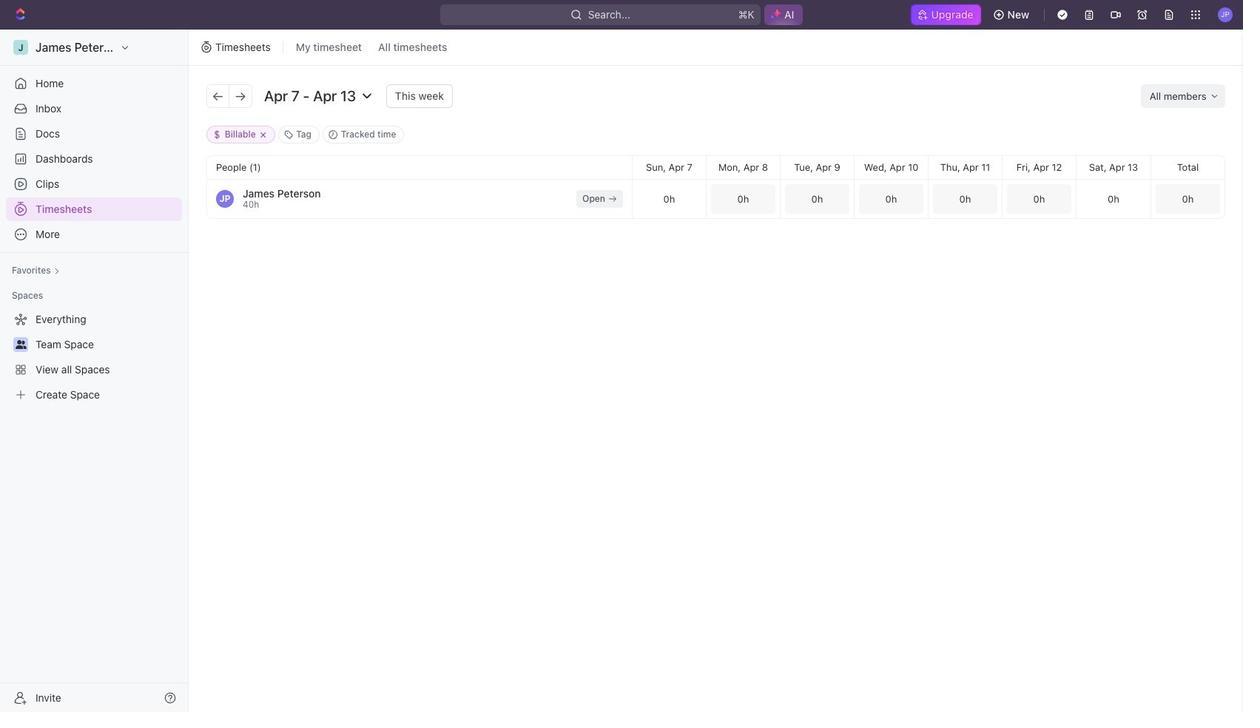Task type: vqa. For each thing, say whether or not it's contained in the screenshot.
Sidebar navigation
yes



Task type: locate. For each thing, give the bounding box(es) containing it.
tree
[[6, 308, 182, 407]]

james peterson, , element
[[216, 190, 234, 208]]

james peterson's workspace, , element
[[13, 40, 28, 55]]

sidebar navigation
[[0, 30, 192, 713]]

tree inside sidebar navigation
[[6, 308, 182, 407]]

user group image
[[15, 341, 26, 349]]



